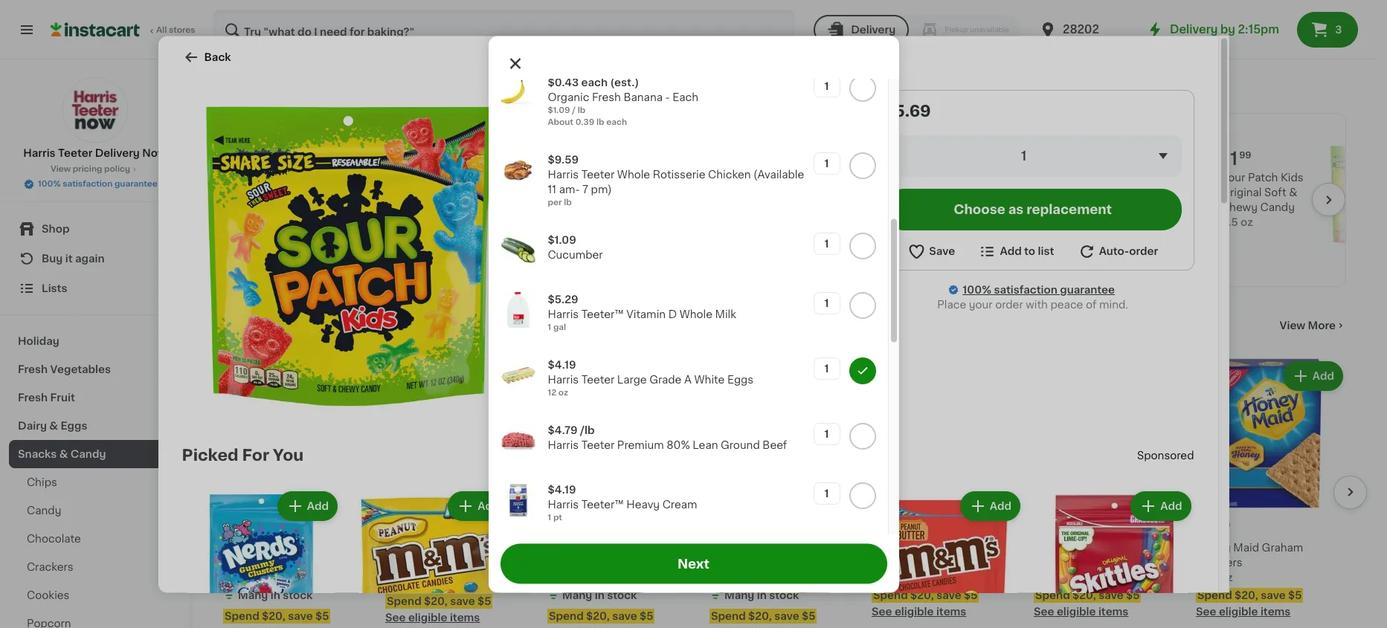 Task type: locate. For each thing, give the bounding box(es) containing it.
59 up sour patch kids original soft & chewy candy 8 oz
[[1028, 151, 1040, 160]]

teeter™ left heavy
[[582, 500, 624, 510]]

chewy inside sour patch kids watermelon soft & chewy candy
[[790, 202, 827, 213]]

cucumber image
[[500, 233, 536, 269]]

view more link
[[1280, 318, 1347, 333]]

fresh inside 'link'
[[18, 393, 48, 403]]

1 chewy from the left
[[790, 202, 827, 213]]

harris inside $4.19 harris teeter™ heavy cream 1 pt
[[548, 500, 579, 510]]

satisfaction inside 100% satisfaction guarantee button
[[63, 180, 113, 188]]

None search field
[[213, 9, 795, 51]]

harris inside 'link'
[[23, 148, 56, 158]]

many
[[400, 576, 430, 586], [238, 591, 268, 601], [563, 591, 593, 601], [725, 591, 755, 601]]

8 inside ritz cheese sandwich crackers 8 x 1.35 oz
[[710, 573, 717, 583]]

$4.79 /lb harris teeter premium 80% lean ground beef
[[548, 426, 788, 451]]

0 vertical spatial $4.19
[[548, 360, 576, 371]]

ritz up 1.48
[[223, 543, 243, 553]]

sour inside sour patch kids stand-up bag 12 oz • $0.47/oz
[[531, 102, 570, 118]]

spk holiday image
[[224, 114, 531, 286]]

sour for sour patch kids stand-up bag 12 oz • $0.47/oz
[[531, 102, 570, 118]]

service type group
[[814, 15, 1022, 45]]

dairy & eggs link
[[9, 412, 181, 440]]

delivery inside 'link'
[[95, 148, 140, 158]]

all up ingredients
[[565, 245, 576, 254]]

1 vertical spatial order
[[996, 299, 1024, 310]]

sour for sour patch kids original soft & chewy candy 3.5 oz
[[1222, 173, 1246, 183]]

2 horizontal spatial x
[[1044, 573, 1050, 583]]

2 x from the left
[[719, 573, 726, 583]]

ritz inside ritz toasted chips sour cream and onion crackers 8.1 oz
[[872, 543, 892, 553]]

0 vertical spatial each
[[582, 77, 608, 88]]

1 horizontal spatial order
[[1130, 246, 1159, 256]]

3 59
[[1015, 150, 1040, 167]]

shop
[[42, 224, 69, 234]]

1 x from the left
[[233, 573, 239, 583]]

1 spend $20, save $5 button from the left
[[223, 609, 374, 629]]

1 horizontal spatial now
[[290, 318, 327, 333]]

view left more
[[1280, 321, 1306, 331]]

1 horizontal spatial 100%
[[963, 284, 992, 295]]

cream right heavy
[[663, 500, 697, 510]]

0 horizontal spatial free
[[559, 175, 582, 185]]

0 vertical spatial 100% satisfaction guarantee
[[38, 180, 158, 188]]

1 horizontal spatial $ 6 59
[[388, 521, 420, 538]]

1 for harris teeter whole rotisserie chicken (available 11 am- 7 pm)
[[825, 158, 829, 169]]

$ inside $ 1 99
[[1225, 151, 1231, 160]]

white
[[695, 375, 725, 385]]

a
[[685, 375, 692, 385]]

view right cucumber icon
[[543, 245, 563, 254]]

1 spend $20, save $5 from the left
[[225, 611, 329, 622]]

heavy
[[627, 500, 660, 510]]

1 button for cucumber
[[814, 233, 840, 255]]

chewy down watermelon
[[790, 202, 827, 213]]

honey maid graham crackers 14.4 oz
[[1196, 543, 1304, 583]]

patch inside sour patch kids stand-up bag 12 oz • $0.47/oz
[[574, 102, 622, 118]]

patch inside sour patch kids original soft & chewy candy 8 oz
[[1033, 173, 1063, 183]]

premium inside $4.79 /lb harris teeter premium 80% lean ground beef
[[617, 440, 664, 451]]

whole
[[617, 170, 650, 180], [680, 310, 713, 320]]

3 1 button from the top
[[814, 233, 840, 255]]

1 horizontal spatial all
[[565, 245, 576, 254]]

0 horizontal spatial $ 6 59
[[226, 521, 258, 538]]

original inside $ 5 premium original saltine crackers 16 oz
[[597, 543, 638, 553]]

2 6 from the left
[[394, 521, 406, 538]]

satisfaction down pricing
[[63, 180, 113, 188]]

see down 14.4
[[1196, 607, 1217, 617]]

harris inside $4.19 harris teeter large grade a white eggs 12 oz
[[548, 375, 579, 385]]

1 vertical spatial cream
[[872, 558, 907, 568]]

1 horizontal spatial eggs
[[728, 375, 754, 385]]

1 button for harris teeter™ vitamin d whole milk
[[814, 292, 840, 315]]

guarantee down policy
[[115, 180, 158, 188]]

3 x from the left
[[1044, 573, 1050, 583]]

0 horizontal spatial delivery
[[95, 148, 140, 158]]

dairy & eggs
[[18, 421, 87, 432]]

4 6 from the left
[[1205, 521, 1217, 538]]

many for original
[[400, 576, 430, 586]]

patch for sour patch kids stand-up bag 12 oz • $0.47/oz
[[574, 102, 622, 118]]

fresh down holiday
[[18, 365, 48, 375]]

organic
[[548, 92, 590, 103]]

items for 59
[[937, 607, 967, 617]]

original for $ 5 premium original saltine crackers 16 oz
[[597, 543, 638, 553]]

0 vertical spatial view
[[51, 165, 71, 173]]

patch down 3 59 on the right of page
[[1033, 173, 1063, 183]]

1 horizontal spatial cream
[[872, 558, 907, 568]]

1 horizontal spatial 5
[[1043, 521, 1055, 538]]

harris up the pt
[[548, 500, 579, 510]]

teeter left large
[[582, 375, 615, 385]]

$ up sour patch kids original soft & chewy candy 3.5 oz
[[1225, 151, 1231, 160]]

1 vertical spatial 12
[[548, 389, 557, 397]]

1 $1.09 from the top
[[548, 106, 570, 115]]

6 up 13.7
[[394, 521, 406, 538]]

spend down 1.48
[[225, 611, 259, 622]]

2 sandwich from the left
[[1132, 543, 1183, 553]]

0 horizontal spatial soft
[[856, 187, 878, 198]]

1 horizontal spatial to
[[1025, 246, 1036, 256]]

sour inside sour patch kids original soft & chewy candy 8 oz
[[1006, 173, 1030, 183]]

1 vertical spatial snacks & candy
[[18, 449, 106, 460]]

kids inside sour patch kids original soft & chewy candy 3.5 oz
[[1281, 173, 1304, 183]]

crackers inside ritz original crackers 13.7 oz
[[451, 543, 498, 553]]

view left pricing
[[51, 165, 71, 173]]

0 vertical spatial with
[[543, 199, 572, 210]]

0 vertical spatial teeter™
[[582, 310, 624, 320]]

sour inside ritz toasted chips sour cream and onion crackers 8.1 oz
[[972, 543, 996, 553]]

snacks
[[223, 78, 306, 100], [18, 449, 57, 460]]

0 horizontal spatial premium
[[548, 543, 594, 553]]

many down 1.48
[[238, 591, 268, 601]]

8 down as
[[1006, 217, 1013, 228]]

1 horizontal spatial satisfaction
[[994, 284, 1058, 295]]

2 chewy from the left
[[1006, 202, 1042, 213]]

sour inside sour patch kids watermelon soft & chewy candy
[[790, 173, 814, 183]]

• for • low sodium
[[531, 202, 536, 212]]

now up 100% satisfaction guarantee button
[[142, 148, 167, 158]]

1 soft from the left
[[856, 187, 878, 198]]

up
[[721, 102, 745, 118]]

pt
[[553, 514, 562, 522]]

2 $4.19 from the top
[[548, 485, 576, 496]]

eligible
[[895, 607, 934, 617], [1057, 607, 1096, 617], [1219, 607, 1259, 617], [408, 613, 448, 623]]

teeter up the
[[582, 170, 615, 180]]

cookies
[[27, 591, 70, 601]]

99 inside 5 99
[[1056, 521, 1069, 530]]

0 vertical spatial satisfaction
[[63, 180, 113, 188]]

$5
[[964, 591, 978, 601], [1127, 591, 1140, 601], [1289, 591, 1302, 601], [478, 597, 491, 607], [315, 611, 329, 622], [640, 611, 654, 622], [802, 611, 816, 622]]

0 horizontal spatial chewy
[[790, 202, 827, 213]]

spend $20, save $5 see eligible items down ritz original crackers 13.7 oz
[[385, 597, 491, 623]]

spend $20, save $5 down '16'
[[549, 611, 654, 622]]

0 horizontal spatial snacks
[[18, 449, 57, 460]]

fruit
[[50, 393, 75, 403]]

1 vertical spatial whole
[[680, 310, 713, 320]]

6 1 button from the top
[[814, 423, 840, 446]]

1 teeter™ from the top
[[582, 310, 624, 320]]

/lb
[[580, 426, 595, 436]]

spend down 13.7
[[387, 597, 422, 607]]

13.7
[[385, 558, 405, 568]]

kids for sour patch kids watermelon soft & chewy candy
[[850, 173, 873, 183]]

x for ritz fresh stacks original crackers 8 x 1.48 oz
[[233, 573, 239, 583]]

0 vertical spatial whole
[[617, 170, 650, 180]]

1 button
[[814, 75, 840, 97], [814, 153, 840, 175], [814, 233, 840, 255], [814, 292, 840, 315], [814, 358, 840, 380], [814, 423, 840, 446], [814, 483, 840, 505]]

vegetables
[[50, 365, 111, 375]]

soft inside sour patch kids original soft & chewy candy 8 oz
[[1049, 187, 1071, 198]]

1 horizontal spatial delivery
[[851, 25, 896, 35]]

spend $20, save $5 for 5
[[549, 611, 654, 622]]

free left the 7
[[559, 175, 582, 185]]

0 vertical spatial cream
[[663, 500, 697, 510]]

oz inside sour patch kids original soft & chewy candy 3.5 oz
[[1241, 217, 1254, 228]]

2 $ 6 59 from the left
[[388, 521, 420, 538]]

chewy
[[790, 202, 827, 213], [1006, 202, 1042, 213], [1222, 202, 1258, 213]]

28202
[[1063, 24, 1100, 35]]

ritz inside ritz original crackers 13.7 oz
[[385, 543, 406, 553]]

crackers inside $ 5 premium original saltine crackers 16 oz
[[548, 558, 594, 568]]

$1.09 up about
[[548, 106, 570, 115]]

0 vertical spatial eggs
[[728, 375, 754, 385]]

cart
[[661, 371, 683, 382]]

& inside "link"
[[59, 449, 68, 460]]

directions
[[531, 322, 587, 333]]

0 vertical spatial $1.09
[[548, 106, 570, 115]]

free
[[559, 175, 582, 185], [765, 175, 788, 185]]

items for 6
[[450, 613, 480, 623]]

remove sour patch kids watermelon soft & chewy candy image
[[698, 153, 716, 171]]

soft for 3
[[1049, 187, 1071, 198]]

spend $20, save $5 button down $ 5 premium original saltine crackers 16 oz
[[548, 609, 698, 629]]

2 spend $20, save $5 from the left
[[549, 611, 654, 622]]

sour down $ 1 99
[[1222, 173, 1246, 183]]

spend $20, save $5 button for fresh
[[223, 609, 374, 629]]

1 ritz from the left
[[223, 543, 243, 553]]

0 horizontal spatial snacks & candy
[[18, 449, 106, 460]]

order inside button
[[1130, 246, 1159, 256]]

save down honey maid graham crackers 14.4 oz
[[1261, 591, 1286, 601]]

many in stock down 1.48
[[238, 591, 313, 601]]

0 horizontal spatial x
[[233, 573, 239, 583]]

spend $20, save $5 down 1.48
[[225, 611, 329, 622]]

toasted
[[895, 543, 937, 553]]

for
[[242, 447, 269, 463]]

2 spend $20, save $5 button from the left
[[548, 609, 698, 629]]

to left cart in the left bottom of the page
[[647, 371, 659, 382]]

0 horizontal spatial 99
[[1056, 521, 1069, 530]]

patch inside sour patch kids watermelon soft & chewy candy
[[817, 173, 847, 183]]

items down onion
[[937, 607, 967, 617]]

11
[[548, 185, 557, 195]]

cream inside $4.19 harris teeter™ heavy cream 1 pt
[[663, 500, 697, 510]]

1 horizontal spatial with
[[1026, 299, 1048, 310]]

2 ritz from the left
[[385, 543, 406, 553]]

0 vertical spatial snacks
[[223, 78, 306, 100]]

picked
[[182, 447, 239, 463]]

cream inside ritz toasted chips sour cream and onion crackers 8.1 oz
[[872, 558, 907, 568]]

2 teeter™ from the top
[[582, 500, 624, 510]]

cream
[[663, 500, 697, 510], [872, 558, 907, 568]]

spend $20, save $5 see eligible items for 59
[[872, 591, 978, 617]]

14.4
[[1196, 573, 1218, 583]]

8 inside "ritz peanut butter sandwich crackers 8 x 1.38 oz"
[[1034, 573, 1041, 583]]

teeter™ inside $4.19 harris teeter™ heavy cream 1 pt
[[582, 500, 624, 510]]

teeter inside $4.19 harris teeter large grade a white eggs 12 oz
[[582, 375, 615, 385]]

details
[[531, 246, 569, 257]]

1 vertical spatial now
[[290, 318, 327, 333]]

& inside sour patch kids original soft & chewy candy 8 oz
[[1074, 187, 1082, 198]]

snacks down 'dairy'
[[18, 449, 57, 460]]

ingredients
[[531, 284, 593, 295]]

spend $20, save $5
[[225, 611, 329, 622], [549, 611, 654, 622], [711, 611, 816, 622]]

1 vertical spatial teeter™
[[582, 500, 624, 510]]

patch up '$0.47/oz' on the top left of the page
[[574, 102, 622, 118]]

1 vertical spatial to
[[647, 371, 659, 382]]

1 vertical spatial $1.09
[[548, 235, 577, 246]]

1 vertical spatial satisfaction
[[994, 284, 1058, 295]]

harris for harris teeter large grade a white eggs
[[548, 375, 579, 385]]

oz right 1.35 at the bottom
[[752, 573, 765, 583]]

auto-order
[[1099, 246, 1159, 256]]

now inside 'link'
[[142, 148, 167, 158]]

pm)
[[591, 185, 612, 195]]

x inside "ritz peanut butter sandwich crackers 8 x 1.38 oz"
[[1044, 573, 1050, 583]]

$4.19 harris teeter™ heavy cream 1 pt
[[548, 485, 697, 522]]

spend $20, save $5 see eligible items down 1.38
[[1034, 591, 1140, 617]]

100% satisfaction guarantee down view pricing policy 'link' on the left of the page
[[38, 180, 158, 188]]

0 vertical spatial chips
[[27, 478, 57, 488]]

1 horizontal spatial sandwich
[[1132, 543, 1183, 553]]

0 horizontal spatial guarantee
[[115, 180, 158, 188]]

4 ritz from the left
[[872, 543, 892, 553]]

1 horizontal spatial view
[[543, 245, 563, 254]]

12 inside $4.19 harris teeter large grade a white eggs 12 oz
[[548, 389, 557, 397]]

many in stock down 1.35 at the bottom
[[725, 591, 799, 601]]

x for ritz peanut butter sandwich crackers 8 x 1.38 oz
[[1044, 573, 1050, 583]]

delivery inside 'button'
[[851, 25, 896, 35]]

1 for harris teeter large grade a white eggs
[[825, 364, 829, 374]]

view
[[51, 165, 71, 173], [543, 245, 563, 254], [1280, 321, 1306, 331]]

1 vertical spatial each
[[607, 118, 627, 126]]

harris right harris teeter large grade a white eggs icon
[[548, 375, 579, 385]]

original inside ritz fresh stacks original crackers 8 x 1.48 oz
[[315, 543, 356, 553]]

with down 100% satisfaction guarantee link
[[1026, 299, 1048, 310]]

kids inside sour patch kids original soft & chewy candy 8 oz
[[1065, 173, 1088, 183]]

0 horizontal spatial eggs
[[61, 421, 87, 432]]

$ for ritz original crackers
[[388, 521, 394, 530]]

oz up $4.79
[[559, 389, 568, 397]]

7 1 button from the top
[[814, 483, 840, 505]]

sour patch kids watermelon soft & chewy candy
[[790, 173, 889, 213]]

lists link
[[9, 274, 181, 304]]

delivery for delivery by 2:15pm
[[1170, 24, 1218, 35]]

lb right per
[[564, 199, 572, 207]]

$9.59
[[548, 155, 579, 165]]

1 sandwich from the left
[[776, 543, 826, 553]]

saltine
[[640, 543, 676, 553]]

spend $20, save $5 see eligible items for 6
[[385, 597, 491, 623]]

original inside sour patch kids original soft & chewy candy 3.5 oz
[[1222, 187, 1262, 198]]

• for • cholesterol-free
[[693, 175, 697, 185]]

ritz up 13.7
[[385, 543, 406, 553]]

in down ritz original crackers 13.7 oz
[[433, 576, 443, 586]]

$20, down 1.48
[[262, 611, 286, 622]]

0 vertical spatial now
[[142, 148, 167, 158]]

instacart logo image
[[51, 21, 140, 39]]

oz inside ritz cheese sandwich crackers 8 x 1.35 oz
[[752, 573, 765, 583]]

0 vertical spatial 100%
[[38, 180, 61, 188]]

harris inside $5.29 harris teeter™ vitamin d whole milk 1 gal
[[548, 310, 579, 320]]

12 inside sour patch kids stand-up bag 12 oz • $0.47/oz
[[531, 121, 542, 132]]

12 left about
[[531, 121, 542, 132]]

3 chewy from the left
[[1222, 202, 1258, 213]]

directions button
[[531, 320, 854, 335]]

0 horizontal spatial cream
[[663, 500, 697, 510]]

1 free from the left
[[559, 175, 582, 185]]

spend down 1.38
[[1036, 591, 1070, 601]]

cream for ritz toasted chips sour cream and onion crackers
[[872, 558, 907, 568]]

sale
[[251, 318, 287, 333]]

crackers inside honey maid graham crackers 14.4 oz
[[1196, 558, 1243, 568]]

eligible down honey maid graham crackers 14.4 oz
[[1219, 607, 1259, 617]]

1 1 button from the top
[[814, 75, 840, 97]]

many in stock for original
[[400, 576, 475, 586]]

harris inside "$9.59 harris teeter whole rotisserie chicken (available 11 am- 7 pm) per lb"
[[548, 170, 579, 180]]

2 horizontal spatial view
[[1280, 321, 1306, 331]]

$ up ritz fresh stacks original crackers 8 x 1.48 oz
[[226, 521, 232, 530]]

original inside sour patch kids original soft & chewy candy 8 oz
[[1006, 187, 1046, 198]]

2 horizontal spatial chewy
[[1222, 202, 1258, 213]]

sandwich right cheese
[[776, 543, 826, 553]]

oz up spk 'image'
[[545, 121, 557, 132]]

1 vertical spatial lb
[[597, 118, 605, 126]]

4 1 button from the top
[[814, 292, 840, 315]]

chewy up the 3.5
[[1222, 202, 1258, 213]]

free down increment quantity of sour patch kids watermelon soft & chewy candy image
[[765, 175, 788, 185]]

0 horizontal spatial now
[[142, 148, 167, 158]]

oz right 1.48
[[266, 573, 278, 583]]

premium inside $ 5 premium original saltine crackers 16 oz
[[548, 543, 594, 553]]

1 horizontal spatial x
[[719, 573, 726, 583]]

oz inside ritz toasted chips sour cream and onion crackers 8.1 oz
[[889, 573, 901, 583]]

x left 1.38
[[1044, 573, 1050, 583]]

guarantee up of
[[1060, 284, 1115, 295]]

1 horizontal spatial whole
[[680, 310, 713, 320]]

gal
[[553, 324, 566, 332]]

see down the 8.1
[[872, 607, 892, 617]]

0 horizontal spatial to
[[647, 371, 659, 382]]

$5.29
[[548, 295, 579, 305]]

eligible down ritz original crackers 13.7 oz
[[408, 613, 448, 623]]

items down honey maid graham crackers 14.4 oz
[[1261, 607, 1291, 617]]

ritz for ritz original crackers 13.7 oz
[[385, 543, 406, 553]]

save down ritz original crackers 13.7 oz
[[450, 597, 475, 607]]

0 horizontal spatial whole
[[617, 170, 650, 180]]

spend $20, save $5 see eligible items down honey maid graham crackers 14.4 oz
[[1196, 591, 1302, 617]]

1 horizontal spatial lb
[[578, 106, 586, 115]]

3 spend $20, save $5 button from the left
[[710, 609, 860, 629]]

spend $20, save $5 button
[[223, 609, 374, 629], [548, 609, 698, 629], [710, 609, 860, 629]]

0 vertical spatial 3
[[1336, 25, 1343, 35]]

$1.09
[[548, 106, 570, 115], [548, 235, 577, 246]]

oz right 1.38
[[1077, 573, 1089, 583]]

increment quantity of sour patch kids watermelon soft & chewy candy image
[[757, 153, 775, 171]]

fresh up 'dairy'
[[18, 393, 48, 403]]

items for 99
[[1099, 607, 1129, 617]]

with
[[543, 199, 572, 210], [1026, 299, 1048, 310]]

3 soft from the left
[[1265, 187, 1287, 198]]

0 horizontal spatial 5
[[556, 521, 568, 538]]

snacks down back
[[223, 78, 306, 100]]

teeter up pricing
[[58, 148, 92, 158]]

1 horizontal spatial chewy
[[1006, 202, 1042, 213]]

back
[[204, 51, 231, 62]]

1 $4.19 from the top
[[548, 360, 576, 371]]

ritz inside ritz fresh stacks original crackers 8 x 1.48 oz
[[223, 543, 243, 553]]

lists
[[42, 283, 67, 294]]

to inside item carousel region
[[647, 371, 659, 382]]

honey
[[1196, 543, 1231, 553]]

spend $20, save $5 for fresh
[[225, 611, 329, 622]]

2 $1.09 from the top
[[548, 235, 577, 246]]

mind.
[[1100, 299, 1129, 310]]

product group
[[223, 358, 374, 629], [385, 358, 536, 626], [548, 358, 698, 629], [710, 358, 860, 629], [872, 358, 1022, 620], [1034, 358, 1185, 620], [1196, 358, 1347, 620], [182, 488, 341, 629], [353, 488, 512, 629], [523, 488, 682, 629], [694, 488, 853, 629], [865, 488, 1024, 629], [1036, 488, 1195, 629]]

sour for sour patch kids original soft & chewy candy 8 oz
[[1006, 173, 1030, 183]]

fresh vegetables
[[18, 365, 111, 375]]

lb inside "$9.59 harris teeter whole rotisserie chicken (available 11 am- 7 pm) per lb"
[[564, 199, 572, 207]]

0 vertical spatial order
[[1130, 246, 1159, 256]]

see for 89
[[1196, 607, 1217, 617]]

1 vertical spatial view
[[543, 245, 563, 254]]

x inside ritz fresh stacks original crackers 8 x 1.48 oz
[[233, 573, 239, 583]]

$
[[1225, 151, 1231, 160], [226, 521, 232, 530], [388, 521, 394, 530], [551, 521, 556, 530]]

0 horizontal spatial 100%
[[38, 180, 61, 188]]

spo nsored
[[1138, 450, 1195, 461]]

graham
[[1262, 543, 1304, 553]]

chewy for 3
[[1006, 202, 1042, 213]]

2 soft from the left
[[1049, 187, 1071, 198]]

1 horizontal spatial premium
[[617, 440, 664, 451]]

ritz down 6 59
[[872, 543, 892, 553]]

2 free from the left
[[765, 175, 788, 185]]

$ 6 59 up 13.7
[[388, 521, 420, 538]]

add to list button
[[979, 242, 1055, 260]]

harris teeter delivery now logo image
[[62, 77, 128, 143]]

kids inside sour patch kids watermelon soft & chewy candy
[[850, 173, 873, 183]]

many in stock for fresh
[[238, 591, 313, 601]]

stock down $ 5 premium original saltine crackers 16 oz
[[607, 591, 637, 601]]

with down 11
[[543, 199, 572, 210]]

soft inside sour patch kids original soft & chewy candy 3.5 oz
[[1265, 187, 1287, 198]]

1.38
[[1053, 573, 1074, 583]]

free for fat-
[[559, 175, 582, 185]]

1 horizontal spatial snacks & candy
[[223, 78, 410, 100]]

chewy inside sour patch kids original soft & chewy candy 8 oz
[[1006, 202, 1042, 213]]

order
[[1130, 246, 1159, 256], [996, 299, 1024, 310]]

1 $ 6 59 from the left
[[226, 521, 258, 538]]

d
[[669, 310, 677, 320]]

5 ritz from the left
[[1034, 543, 1054, 553]]

teeter™
[[582, 310, 624, 320], [582, 500, 624, 510]]

sour right toasted
[[972, 543, 996, 553]]

satisfaction
[[63, 180, 113, 188], [994, 284, 1058, 295]]

save down $ 5 premium original saltine crackers 16 oz
[[612, 611, 637, 622]]

kids for sour patch kids original soft & chewy candy 3.5 oz
[[1281, 173, 1304, 183]]

0 horizontal spatial 3
[[1015, 150, 1027, 167]]

patch inside sour patch kids original soft & chewy candy 3.5 oz
[[1248, 173, 1279, 183]]

teeter down the /lb
[[582, 440, 615, 451]]

0 horizontal spatial 100% satisfaction guarantee
[[38, 180, 158, 188]]

ritz toasted chips sour cream and onion crackers 8.1 oz
[[872, 543, 1014, 583]]

with for peace
[[1026, 299, 1048, 310]]

fresh fruit link
[[9, 384, 181, 412]]

2 horizontal spatial spend $20, save $5
[[711, 611, 816, 622]]

crackers inside ritz fresh stacks original crackers 8 x 1.48 oz
[[223, 558, 270, 568]]

1 vertical spatial with
[[1026, 299, 1048, 310]]

1 horizontal spatial 99
[[1240, 151, 1252, 160]]

original for ritz fresh stacks original crackers 8 x 1.48 oz
[[315, 543, 356, 553]]

1 inside $4.19 harris teeter™ heavy cream 1 pt
[[548, 514, 551, 522]]

1 horizontal spatial chips
[[939, 543, 970, 553]]

$20, down honey maid graham crackers 14.4 oz
[[1235, 591, 1259, 601]]

in
[[433, 576, 443, 586], [271, 591, 280, 601], [595, 591, 605, 601], [757, 591, 767, 601]]

2 1 button from the top
[[814, 153, 840, 175]]

8 down next
[[710, 573, 717, 583]]

/
[[572, 106, 576, 115]]

0 horizontal spatial with
[[543, 199, 572, 210]]

harris teeter premium 80% lean ground beef image
[[500, 423, 536, 459]]

many in stock down ritz original crackers 13.7 oz
[[400, 576, 475, 586]]

3 ritz from the left
[[710, 543, 730, 553]]

2 vertical spatial view
[[1280, 321, 1306, 331]]

save
[[937, 591, 962, 601], [1099, 591, 1124, 601], [1261, 591, 1286, 601], [450, 597, 475, 607], [288, 611, 313, 622], [612, 611, 637, 622], [775, 611, 800, 622]]

3 inside "button"
[[1336, 25, 1343, 35]]

harris teeter™ vitamin d whole milk image
[[500, 292, 536, 328]]

harris teeter™ heavy cream image
[[500, 483, 536, 519]]

on
[[223, 318, 248, 333]]

1 horizontal spatial 100% satisfaction guarantee
[[963, 284, 1115, 295]]

1 horizontal spatial spend $20, save $5
[[549, 611, 654, 622]]

soft
[[856, 187, 878, 198], [1049, 187, 1071, 198], [1265, 187, 1287, 198]]

save down "ritz peanut butter sandwich crackers 8 x 1.38 oz"
[[1099, 591, 1124, 601]]

lb right 0.39 in the top left of the page
[[597, 118, 605, 126]]

spk image
[[543, 144, 570, 171]]

$1.09 inside $0.43 each (est.) organic fresh banana - each $1.09 / lb about 0.39 lb each
[[548, 106, 570, 115]]

chewy inside sour patch kids original soft & chewy candy 3.5 oz
[[1222, 202, 1258, 213]]

sour up watermelon
[[790, 173, 814, 183]]

3
[[1336, 25, 1343, 35], [1015, 150, 1027, 167]]

$4.19 inside $4.19 harris teeter™ heavy cream 1 pt
[[548, 485, 576, 496]]

0 horizontal spatial sandwich
[[776, 543, 826, 553]]

teeter inside $4.79 /lb harris teeter premium 80% lean ground beef
[[582, 440, 615, 451]]

oz inside $4.19 harris teeter large grade a white eggs 12 oz
[[559, 389, 568, 397]]

eggs inside $4.19 harris teeter large grade a white eggs 12 oz
[[728, 375, 754, 385]]

2 horizontal spatial soft
[[1265, 187, 1287, 198]]

sour patch kids original soft & chewy candy 8 oz
[[1006, 173, 1088, 228]]

in for fresh
[[271, 591, 280, 601]]

see for 6
[[385, 613, 406, 623]]

$0.43
[[548, 77, 579, 88]]

1 vertical spatial premium
[[548, 543, 594, 553]]

ritz inside "ritz peanut butter sandwich crackers 8 x 1.38 oz"
[[1034, 543, 1054, 553]]

see down 1.38
[[1034, 607, 1055, 617]]

8
[[1006, 217, 1013, 228], [223, 573, 230, 583], [710, 573, 717, 583], [1034, 573, 1041, 583]]

$4.19 for harris teeter large grade a white eggs
[[548, 360, 576, 371]]

candy inside "link"
[[71, 449, 106, 460]]

chips
[[27, 478, 57, 488], [939, 543, 970, 553]]

ritz inside ritz cheese sandwich crackers 8 x 1.35 oz
[[710, 543, 730, 553]]

1 vertical spatial eggs
[[61, 421, 87, 432]]

spend $20, save $5 see eligible items down and
[[872, 591, 978, 617]]

1 5 from the left
[[556, 521, 568, 538]]

sodium
[[562, 202, 602, 212]]

0 vertical spatial 12
[[531, 121, 542, 132]]

0 horizontal spatial order
[[996, 299, 1024, 310]]

1 vertical spatial $4.19
[[548, 485, 576, 496]]

1 vertical spatial snacks
[[18, 449, 57, 460]]

kids inside sour patch kids stand-up bag 12 oz • $0.47/oz
[[625, 102, 662, 118]]

to for list
[[1025, 246, 1036, 256]]

sour down 3 59 on the right of page
[[1006, 173, 1030, 183]]

snacks & candy inside snacks & candy "link"
[[18, 449, 106, 460]]

1 vertical spatial 99
[[1056, 521, 1069, 530]]

1.35
[[728, 573, 750, 583]]

$ up 13.7
[[388, 521, 394, 530]]

snacks & candy link
[[9, 440, 181, 469]]

teeter inside "$9.59 harris teeter whole rotisserie chicken (available 11 am- 7 pm) per lb"
[[582, 170, 615, 180]]

1 horizontal spatial spend $20, save $5 button
[[548, 609, 698, 629]]

bag
[[748, 102, 781, 118]]

0 vertical spatial premium
[[617, 440, 664, 451]]

0 horizontal spatial 12
[[531, 121, 542, 132]]

• left fat- on the top
[[531, 175, 536, 185]]

1 for harris teeter™ vitamin d whole milk
[[825, 298, 829, 309]]

5 1 button from the top
[[814, 358, 840, 380]]

oz inside sour patch kids original soft & chewy candy 8 oz
[[1016, 217, 1028, 228]]

now
[[142, 148, 167, 158], [290, 318, 327, 333]]

to for cart
[[647, 371, 659, 382]]

oz right 13.7
[[408, 558, 420, 568]]

$ 6 59 up 1.48
[[226, 521, 258, 538]]

buy it again
[[42, 254, 105, 264]]

organic fresh banana - each image
[[500, 75, 536, 111]]

0 horizontal spatial satisfaction
[[63, 180, 113, 188]]

100% down view pricing policy
[[38, 180, 61, 188]]

original for sour patch kids original soft & chewy candy 8 oz
[[1006, 187, 1046, 198]]

choose
[[954, 203, 1006, 215]]

in for original
[[433, 576, 443, 586]]



Task type: vqa. For each thing, say whether or not it's contained in the screenshot.
the Kids inside THE 'SOUR PATCH KIDS ORIGINAL SOFT & CHEWY CANDY 3.5 OZ'
yes



Task type: describe. For each thing, give the bounding box(es) containing it.
oz inside ritz fresh stacks original crackers 8 x 1.48 oz
[[266, 573, 278, 583]]

1 vertical spatial 100%
[[963, 284, 992, 295]]

spend down the 8.1
[[874, 591, 908, 601]]

1 button for harris teeter large grade a white eggs
[[814, 358, 840, 380]]

harris for harris teeter whole rotisserie chicken (available 11 am- 7 pm)
[[548, 170, 579, 180]]

kids for sour patch kids original soft & chewy candy 8 oz
[[1065, 173, 1088, 183]]

$20, down ritz original crackers 13.7 oz
[[424, 597, 448, 607]]

harris inside $4.79 /lb harris teeter premium 80% lean ground beef
[[548, 440, 579, 451]]

kids for sour patch kids stand-up bag 12 oz • $0.47/oz
[[625, 102, 662, 118]]

$ inside $ 5 premium original saltine crackers 16 oz
[[551, 521, 556, 530]]

many for fresh
[[238, 591, 268, 601]]

$ for sour patch kids original soft & chewy candy
[[1225, 151, 1231, 160]]

$0.43 each (est.) organic fresh banana - each $1.09 / lb about 0.39 lb each
[[548, 77, 699, 126]]

8.1
[[872, 573, 886, 583]]

$5 down onion
[[964, 591, 978, 601]]

back button
[[182, 48, 231, 65]]

8 inside ritz fresh stacks original crackers 8 x 1.48 oz
[[223, 573, 230, 583]]

on sale now link
[[223, 317, 327, 335]]

in for 5
[[595, 591, 605, 601]]

guarantee inside button
[[115, 180, 158, 188]]

stock for fresh
[[283, 591, 313, 601]]

1 button for harris teeter™ heavy cream
[[814, 483, 840, 505]]

$ 6 59 for original
[[388, 521, 420, 538]]

more
[[1308, 321, 1336, 331]]

ritz for ritz fresh stacks original crackers 8 x 1.48 oz
[[223, 543, 243, 553]]

view pricing policy
[[51, 165, 130, 173]]

view for view all
[[543, 245, 563, 254]]

$ 5 premium original saltine crackers 16 oz
[[548, 521, 676, 583]]

spend down 1.35 at the bottom
[[711, 611, 746, 622]]

eligible for 99
[[1057, 607, 1096, 617]]

chocolate link
[[9, 525, 181, 554]]

view for view more
[[1280, 321, 1306, 331]]

large
[[617, 375, 647, 385]]

add to list
[[1000, 246, 1055, 256]]

add to cart button
[[592, 363, 693, 390]]

• inside sour patch kids stand-up bag 12 oz • $0.47/oz
[[563, 121, 567, 132]]

1 inside $5.29 harris teeter™ vitamin d whole milk 1 gal
[[548, 324, 551, 332]]

save down onion
[[937, 591, 962, 601]]

1 vertical spatial all
[[565, 245, 576, 254]]

1 button for harris teeter whole rotisserie chicken (available 11 am- 7 pm)
[[814, 153, 840, 175]]

add inside add to cart button
[[623, 371, 645, 382]]

$5 down ritz original crackers 13.7 oz
[[478, 597, 491, 607]]

soft for $
[[1265, 187, 1287, 198]]

59 inside 6 59
[[894, 521, 906, 530]]

whole inside $5.29 harris teeter™ vitamin d whole milk 1 gal
[[680, 310, 713, 320]]

ritz original crackers 13.7 oz
[[385, 543, 498, 568]]

am-
[[559, 185, 580, 195]]

peace
[[1051, 299, 1084, 310]]

$20, down 1.38
[[1073, 591, 1097, 601]]

buy it again link
[[9, 244, 181, 274]]

spend $20, save $5 see eligible items for 99
[[1034, 591, 1140, 617]]

stock down ritz cheese sandwich crackers 8 x 1.35 oz
[[769, 591, 799, 601]]

59 inside 3 59
[[1028, 151, 1040, 160]]

list
[[1038, 246, 1055, 256]]

oz inside ritz original crackers 13.7 oz
[[408, 558, 420, 568]]

sandwich inside ritz cheese sandwich crackers 8 x 1.35 oz
[[776, 543, 826, 553]]

harris teeter large grade a white eggs image
[[500, 358, 536, 394]]

oz inside $ 5 premium original saltine crackers 16 oz
[[562, 573, 574, 583]]

whole inside "$9.59 harris teeter whole rotisserie chicken (available 11 am- 7 pm) per lb"
[[617, 170, 650, 180]]

fresh fruit
[[18, 393, 75, 403]]

as
[[1009, 203, 1024, 215]]

eligible for 6
[[408, 613, 448, 623]]

spk
[[575, 199, 603, 210]]

rotisserie
[[653, 170, 706, 180]]

stock for 5
[[607, 591, 637, 601]]

eligible for 59
[[895, 607, 934, 617]]

spend $20, save $5 see eligible items for 89
[[1196, 591, 1302, 617]]

place
[[938, 299, 967, 310]]

onion
[[933, 558, 965, 568]]

100% inside button
[[38, 180, 61, 188]]

fresh vegetables link
[[9, 356, 181, 384]]

many down 1.35 at the bottom
[[725, 591, 755, 601]]

free for cholesterol-
[[765, 175, 788, 185]]

original for sour patch kids original soft & chewy candy 3.5 oz
[[1222, 187, 1262, 198]]

1 button for organic fresh banana - each
[[814, 75, 840, 97]]

ritz for ritz peanut butter sandwich crackers 8 x 1.38 oz
[[1034, 543, 1054, 553]]

sour patch kids original soft & chewy candy 3.5 oz
[[1222, 173, 1304, 228]]

$5 down "ritz peanut butter sandwich crackers 8 x 1.38 oz"
[[1127, 591, 1140, 601]]

ritz cheese sandwich crackers 8 x 1.35 oz
[[710, 543, 826, 583]]

patch for sour patch kids watermelon soft & chewy candy
[[817, 173, 847, 183]]

spend $20, save $5 button for 5
[[548, 609, 698, 629]]

crackers inside ritz toasted chips sour cream and onion crackers 8.1 oz
[[967, 558, 1014, 568]]

many in stock for 5
[[563, 591, 637, 601]]

item carousel region
[[223, 352, 1368, 629]]

$20, down and
[[911, 591, 934, 601]]

1 for harris teeter™ heavy cream
[[825, 489, 829, 499]]

harris teeter whole rotisserie chicken (available 11 am- 7 pm) image
[[500, 153, 536, 188]]

$20, down $ 5 premium original saltine crackers 16 oz
[[586, 611, 610, 622]]

teeter inside 'link'
[[58, 148, 92, 158]]

3 for 3
[[1336, 25, 1343, 35]]

0 vertical spatial lb
[[578, 106, 586, 115]]

1 horizontal spatial guarantee
[[1060, 284, 1115, 295]]

0 vertical spatial snacks & candy
[[223, 78, 410, 100]]

spend down 14.4
[[1198, 591, 1233, 601]]

$5 down ritz cheese sandwich crackers 8 x 1.35 oz
[[802, 611, 816, 622]]

pricing
[[73, 165, 102, 173]]

peanut
[[1057, 543, 1094, 553]]

holiday link
[[9, 327, 181, 356]]

satisfaction inside 100% satisfaction guarantee link
[[994, 284, 1058, 295]]

1 for organic fresh banana - each
[[825, 81, 829, 92]]

3 button
[[1298, 12, 1359, 48]]

sour patch kids stand-up bag 12 oz • $0.47/oz
[[531, 102, 781, 132]]

sandwich inside "ritz peanut butter sandwich crackers 8 x 1.38 oz"
[[1132, 543, 1183, 553]]

see for 59
[[872, 607, 892, 617]]

grade
[[650, 375, 682, 385]]

about
[[548, 118, 574, 126]]

harris for harris teeter™ heavy cream
[[548, 500, 579, 510]]

x inside ritz cheese sandwich crackers 8 x 1.35 oz
[[719, 573, 726, 583]]

shop link
[[9, 214, 181, 244]]

replacement
[[1027, 203, 1112, 215]]

16
[[548, 573, 559, 583]]

add inside add to list button
[[1000, 246, 1022, 256]]

$ 1 99
[[1225, 150, 1252, 167]]

stores
[[169, 26, 195, 34]]

you
[[273, 447, 304, 463]]

of
[[1086, 299, 1097, 310]]

59 up ritz original crackers 13.7 oz
[[408, 521, 420, 530]]

candy inside sour patch kids watermelon soft & chewy candy
[[829, 202, 864, 213]]

teeter™ for vitamin
[[582, 310, 624, 320]]

crackers inside "ritz peanut butter sandwich crackers 8 x 1.38 oz"
[[1034, 558, 1081, 568]]

3 spend $20, save $5 from the left
[[711, 611, 816, 622]]

$5 down graham
[[1289, 591, 1302, 601]]

28202 button
[[1039, 9, 1129, 51]]

cream for harris teeter™ heavy cream
[[663, 500, 697, 510]]

1 for harris teeter premium 80% lean ground beef
[[825, 429, 829, 440]]

patch for sour patch kids original soft & chewy candy 8 oz
[[1033, 173, 1063, 183]]

& inside sour patch kids watermelon soft & chewy candy
[[881, 187, 889, 198]]

chewy for $
[[1222, 202, 1258, 213]]

fresh inside ritz fresh stacks original crackers 8 x 1.48 oz
[[246, 543, 275, 553]]

fresh inside $0.43 each (est.) organic fresh banana - each $1.09 / lb about 0.39 lb each
[[592, 92, 621, 103]]

ritz for ritz toasted chips sour cream and onion crackers 8.1 oz
[[872, 543, 892, 553]]

many for 5
[[563, 591, 593, 601]]

1 vertical spatial 100% satisfaction guarantee
[[963, 284, 1115, 295]]

harris for harris teeter™ vitamin d whole milk
[[548, 310, 579, 320]]

6 59
[[881, 521, 906, 538]]

see for 99
[[1034, 607, 1055, 617]]

save down ritz fresh stacks original crackers 8 x 1.48 oz
[[288, 611, 313, 622]]

fat-
[[538, 175, 559, 185]]

ritz for ritz cheese sandwich crackers 8 x 1.35 oz
[[710, 543, 730, 553]]

3.5
[[1222, 217, 1239, 228]]

ritz fresh stacks original crackers 8 x 1.48 oz
[[223, 543, 356, 583]]

stock for original
[[445, 576, 475, 586]]

chips link
[[9, 469, 181, 497]]

banana
[[624, 92, 663, 103]]

patch for sour patch kids original soft & chewy candy 3.5 oz
[[1248, 173, 1279, 183]]

80%
[[667, 440, 690, 451]]

on sale now
[[223, 318, 327, 333]]

oz inside honey maid graham crackers 14.4 oz
[[1221, 573, 1233, 583]]

in down ritz cheese sandwich crackers 8 x 1.35 oz
[[757, 591, 767, 601]]

59 up watermelon
[[812, 151, 824, 160]]

holidays
[[609, 182, 666, 194]]

vitamin
[[627, 310, 666, 320]]

original inside ritz original crackers 13.7 oz
[[408, 543, 449, 553]]

8 inside sour patch kids original soft & chewy candy 8 oz
[[1006, 217, 1013, 228]]

save button
[[908, 242, 955, 260]]

view more
[[1280, 321, 1336, 331]]

5 inside $ 5 premium original saltine crackers 16 oz
[[556, 521, 568, 538]]

chips inside ritz toasted chips sour cream and onion crackers 8.1 oz
[[939, 543, 970, 553]]

view pricing policy link
[[51, 164, 139, 176]]

candy inside sour patch kids original soft & chewy candy 8 oz
[[1045, 202, 1080, 213]]

beef
[[763, 440, 788, 451]]

0 vertical spatial all
[[156, 26, 167, 34]]

all stores
[[156, 26, 195, 34]]

1 horizontal spatial snacks
[[223, 78, 306, 100]]

save down ritz cheese sandwich crackers 8 x 1.35 oz
[[775, 611, 800, 622]]

$5.69
[[885, 103, 931, 118]]

3 for 3 59
[[1015, 150, 1027, 167]]

delivery for delivery
[[851, 25, 896, 35]]

with for spk
[[543, 199, 572, 210]]

2 5 from the left
[[1043, 521, 1055, 538]]

cucumber
[[548, 250, 603, 260]]

teeter™ for heavy
[[582, 500, 624, 510]]

$20, down 1.35 at the bottom
[[749, 611, 772, 622]]

$1.09 inside $1.09 cucumber
[[548, 235, 577, 246]]

items for 89
[[1261, 607, 1291, 617]]

100% satisfaction guarantee inside button
[[38, 180, 158, 188]]

$5 down saltine on the left bottom
[[640, 611, 654, 622]]

spend down '16'
[[549, 611, 584, 622]]

7
[[583, 185, 589, 195]]

the
[[584, 182, 606, 194]]

ground
[[721, 440, 760, 451]]

chicken
[[708, 170, 751, 180]]

• cholesterol-free
[[693, 175, 788, 185]]

crackers inside ritz cheese sandwich crackers 8 x 1.35 oz
[[710, 558, 756, 568]]

$5 down ritz fresh stacks original crackers 8 x 1.48 oz
[[315, 611, 329, 622]]

harris teeter delivery now
[[23, 148, 167, 158]]

$4.19 for harris teeter™ heavy cream
[[548, 485, 576, 496]]

lean
[[693, 440, 718, 451]]

$ for ritz fresh stacks original crackers
[[226, 521, 232, 530]]

crackers link
[[9, 554, 181, 582]]

soft inside sour patch kids watermelon soft & chewy candy
[[856, 187, 878, 198]]

snacks inside "link"
[[18, 449, 57, 460]]

1 for cucumber
[[825, 239, 829, 249]]

buy
[[42, 254, 63, 264]]

$9.59 harris teeter whole rotisserie chicken (available 11 am- 7 pm) per lb
[[548, 155, 805, 207]]

2:15pm
[[1239, 24, 1280, 35]]

oz inside sour patch kids stand-up bag 12 oz • $0.47/oz
[[545, 121, 557, 132]]

view for view pricing policy
[[51, 165, 71, 173]]

unselect item image
[[856, 365, 869, 378]]

oz inside "ritz peanut butter sandwich crackers 8 x 1.38 oz"
[[1077, 573, 1089, 583]]

99 inside $ 1 99
[[1240, 151, 1252, 160]]

butter
[[1097, 543, 1129, 553]]

candy inside sour patch kids original soft & chewy candy 3.5 oz
[[1261, 202, 1295, 213]]

each
[[673, 92, 699, 103]]

1 button for harris teeter premium 80% lean ground beef
[[814, 423, 840, 446]]

2 horizontal spatial lb
[[597, 118, 605, 126]]

59 up 1.48
[[246, 521, 258, 530]]

harris teeter delivery now link
[[23, 77, 167, 161]]

choose as replacement button
[[885, 188, 1182, 230]]

choose as replacement
[[954, 203, 1112, 215]]

auto-
[[1099, 246, 1130, 256]]

cholesterol-
[[700, 175, 765, 185]]

100% satisfaction guarantee button
[[23, 176, 167, 190]]

sour for sour patch kids watermelon soft & chewy candy
[[790, 173, 814, 183]]

1 6 from the left
[[232, 521, 244, 538]]

$ 6 59 for fresh
[[226, 521, 258, 538]]

your
[[969, 299, 993, 310]]

• for • fat-free
[[531, 175, 536, 185]]

nsored
[[1158, 450, 1195, 461]]

89
[[1219, 521, 1231, 530]]

ingredients button
[[531, 282, 854, 297]]

& inside sour patch kids original soft & chewy candy 3.5 oz
[[1290, 187, 1298, 198]]

3 6 from the left
[[881, 521, 893, 538]]

stacks
[[278, 543, 313, 553]]

auto-order more items dialog
[[488, 36, 899, 593]]

eligible for 89
[[1219, 607, 1259, 617]]

delivery by 2:15pm link
[[1147, 21, 1280, 39]]



